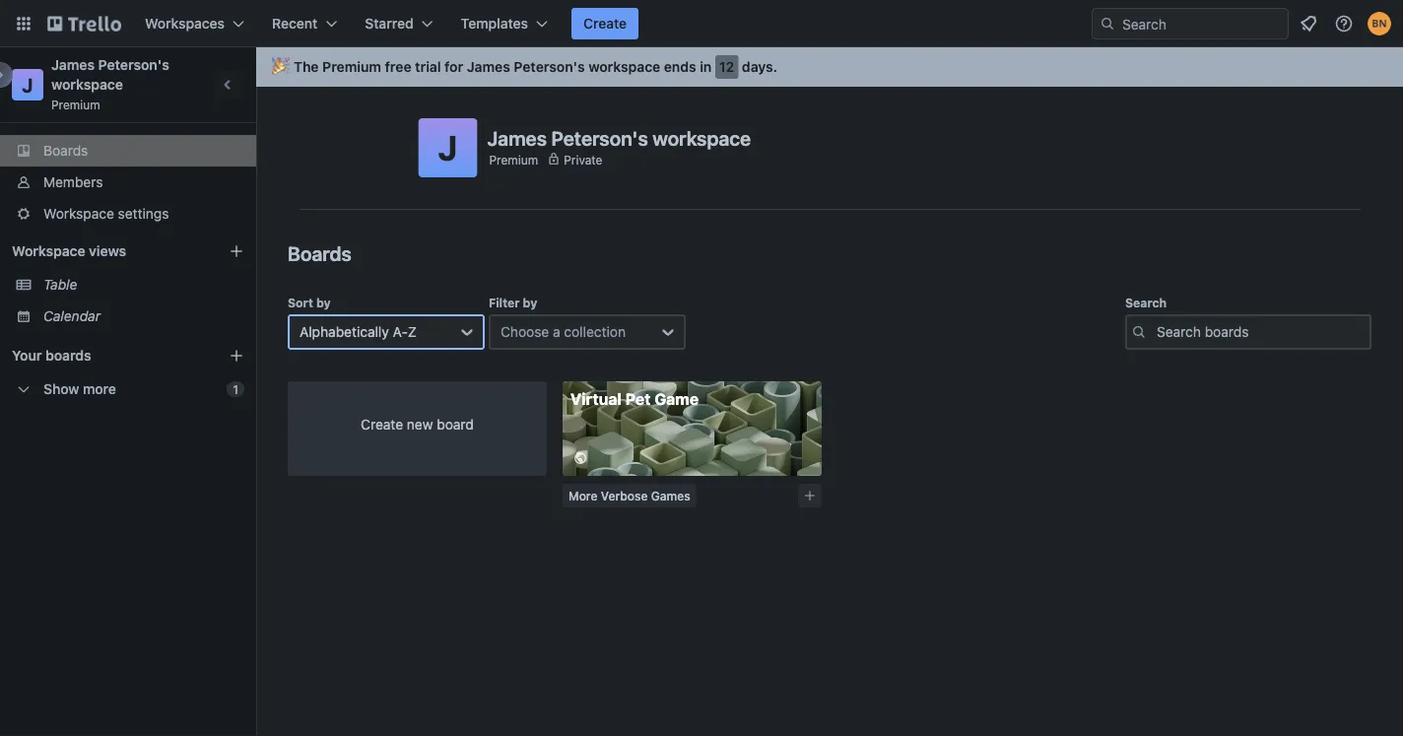 Task type: describe. For each thing, give the bounding box(es) containing it.
more verbose games
[[569, 489, 690, 503]]

1
[[233, 382, 238, 396]]

recent button
[[260, 8, 349, 39]]

your boards with 1 items element
[[12, 344, 199, 368]]

james right for
[[467, 59, 510, 75]]

ben nelson (bennelson96) image
[[1368, 12, 1391, 35]]

0 vertical spatial premium
[[322, 59, 381, 75]]

0 horizontal spatial james peterson's workspace premium
[[51, 57, 173, 111]]

more
[[569, 489, 598, 503]]

peterson's down back to home image
[[98, 57, 169, 73]]

2 vertical spatial workspace
[[653, 126, 751, 149]]

create for create
[[583, 15, 627, 32]]

by for alphabetically
[[316, 296, 331, 309]]

sm image
[[571, 448, 590, 468]]

choose a collection
[[501, 324, 626, 340]]

games
[[651, 489, 690, 503]]

workspace settings link
[[0, 198, 256, 230]]

create a view image
[[229, 243, 244, 259]]

peterson's inside banner
[[514, 59, 585, 75]]

free
[[385, 59, 412, 75]]

add a new collection image
[[803, 489, 817, 503]]

workspace inside banner
[[589, 59, 660, 75]]

calendar
[[43, 308, 101, 324]]

trial
[[415, 59, 441, 75]]

virtual
[[571, 390, 622, 408]]

collection
[[564, 324, 626, 340]]

sort
[[288, 296, 313, 309]]

alphabetically
[[300, 324, 389, 340]]

j button
[[418, 118, 477, 177]]

virtual pet game
[[571, 390, 699, 408]]

james peterson's workspace link
[[51, 57, 173, 93]]

members link
[[0, 167, 256, 198]]

search image
[[1100, 16, 1115, 32]]

create button
[[572, 8, 639, 39]]

🎉 the premium free trial for james peterson's workspace ends in 12 days.
[[272, 59, 778, 75]]

table link
[[43, 275, 244, 295]]

1 vertical spatial james peterson's workspace premium
[[487, 126, 751, 167]]

create new board
[[361, 416, 474, 433]]

members
[[43, 174, 103, 190]]

show
[[43, 381, 79, 397]]

pet
[[625, 390, 651, 408]]

j for j button
[[438, 127, 458, 168]]

the
[[294, 59, 319, 75]]

0 horizontal spatial premium
[[51, 98, 100, 111]]

0 notifications image
[[1297, 12, 1320, 35]]

calendar link
[[43, 306, 244, 326]]

new
[[407, 416, 433, 433]]

2 vertical spatial premium
[[489, 153, 538, 167]]

peterson's up the private
[[551, 126, 648, 149]]

in
[[700, 59, 712, 75]]

12
[[719, 59, 734, 75]]

back to home image
[[47, 8, 121, 39]]

recent
[[272, 15, 318, 32]]

create for create new board
[[361, 416, 403, 433]]

filter
[[489, 296, 520, 309]]

0 vertical spatial boards
[[43, 142, 88, 159]]

templates button
[[449, 8, 560, 39]]

workspaces button
[[133, 8, 256, 39]]

show more
[[43, 381, 116, 397]]

primary element
[[0, 0, 1403, 47]]



Task type: vqa. For each thing, say whether or not it's contained in the screenshot.
Search
yes



Task type: locate. For each thing, give the bounding box(es) containing it.
1 horizontal spatial james peterson's workspace premium
[[487, 126, 751, 167]]

virtual pet game link
[[563, 381, 822, 476]]

0 horizontal spatial create
[[361, 416, 403, 433]]

workspaces
[[145, 15, 225, 32]]

choose
[[501, 324, 549, 340]]

workspace down in
[[653, 126, 751, 149]]

more verbose games button
[[563, 484, 696, 507]]

templates
[[461, 15, 528, 32]]

create
[[583, 15, 627, 32], [361, 416, 403, 433]]

1 horizontal spatial j
[[438, 127, 458, 168]]

by for choose
[[523, 296, 537, 309]]

0 vertical spatial james peterson's workspace premium
[[51, 57, 173, 111]]

j inside j button
[[438, 127, 458, 168]]

starred button
[[353, 8, 445, 39]]

0 horizontal spatial boards
[[43, 142, 88, 159]]

workspace for workspace settings
[[43, 205, 114, 222]]

boards up members
[[43, 142, 88, 159]]

confetti image
[[272, 59, 286, 75]]

1 horizontal spatial create
[[583, 15, 627, 32]]

verbose
[[601, 489, 648, 503]]

by right 'sort'
[[316, 296, 331, 309]]

j down for
[[438, 127, 458, 168]]

settings
[[118, 205, 169, 222]]

workspace inside the 'workspace settings' link
[[43, 205, 114, 222]]

ends
[[664, 59, 696, 75]]

a-
[[393, 324, 408, 340]]

create left new
[[361, 416, 403, 433]]

more
[[83, 381, 116, 397]]

workspace right "j" link
[[51, 76, 123, 93]]

boards
[[43, 142, 88, 159], [288, 241, 352, 265]]

1 vertical spatial j
[[438, 127, 458, 168]]

1 horizontal spatial boards
[[288, 241, 352, 265]]

james peterson's workspace premium
[[51, 57, 173, 111], [487, 126, 751, 167]]

banner
[[256, 47, 1403, 87]]

workspace navigation collapse icon image
[[215, 71, 242, 99]]

your boards
[[12, 347, 91, 364]]

peterson's
[[98, 57, 169, 73], [514, 59, 585, 75], [551, 126, 648, 149]]

alphabetically a-z
[[300, 324, 417, 340]]

views
[[89, 243, 126, 259]]

premium right the the
[[322, 59, 381, 75]]

2 horizontal spatial premium
[[489, 153, 538, 167]]

workspace
[[43, 205, 114, 222], [12, 243, 85, 259]]

workspace
[[589, 59, 660, 75], [51, 76, 123, 93], [653, 126, 751, 149]]

0 vertical spatial workspace
[[43, 205, 114, 222]]

game
[[655, 390, 699, 408]]

1 vertical spatial boards
[[288, 241, 352, 265]]

open information menu image
[[1334, 14, 1354, 34]]

workspace down create button
[[589, 59, 660, 75]]

z
[[408, 324, 417, 340]]

boards link
[[0, 135, 256, 167]]

Search text field
[[1125, 314, 1372, 350]]

add board image
[[229, 348, 244, 364]]

workspace for workspace views
[[12, 243, 85, 259]]

create inside button
[[583, 15, 627, 32]]

banner containing 🎉
[[256, 47, 1403, 87]]

Search field
[[1115, 9, 1288, 38]]

workspace up table
[[12, 243, 85, 259]]

filter by
[[489, 296, 537, 309]]

james
[[51, 57, 95, 73], [467, 59, 510, 75], [487, 126, 547, 149]]

by right filter
[[523, 296, 537, 309]]

by
[[316, 296, 331, 309], [523, 296, 537, 309]]

starred
[[365, 15, 414, 32]]

james right j button
[[487, 126, 547, 149]]

search
[[1125, 296, 1167, 309]]

create up 🎉 the premium free trial for james peterson's workspace ends in 12 days.
[[583, 15, 627, 32]]

peterson's down templates popup button
[[514, 59, 585, 75]]

sort by
[[288, 296, 331, 309]]

1 vertical spatial workspace
[[51, 76, 123, 93]]

0 horizontal spatial by
[[316, 296, 331, 309]]

boards up the sort by
[[288, 241, 352, 265]]

board
[[437, 416, 474, 433]]

1 vertical spatial premium
[[51, 98, 100, 111]]

premium down james peterson's workspace link
[[51, 98, 100, 111]]

j
[[22, 73, 33, 96], [438, 127, 458, 168]]

j link
[[12, 69, 43, 101]]

private
[[564, 153, 602, 167]]

2 by from the left
[[523, 296, 537, 309]]

table
[[43, 276, 77, 293]]

boards
[[45, 347, 91, 364]]

j left james peterson's workspace link
[[22, 73, 33, 96]]

0 horizontal spatial j
[[22, 73, 33, 96]]

1 horizontal spatial by
[[523, 296, 537, 309]]

james down back to home image
[[51, 57, 95, 73]]

your
[[12, 347, 42, 364]]

workspace views
[[12, 243, 126, 259]]

for
[[445, 59, 463, 75]]

days.
[[742, 59, 778, 75]]

workspace settings
[[43, 205, 169, 222]]

1 horizontal spatial premium
[[322, 59, 381, 75]]

a
[[553, 324, 560, 340]]

workspace down members
[[43, 205, 114, 222]]

0 vertical spatial workspace
[[589, 59, 660, 75]]

premium
[[322, 59, 381, 75], [51, 98, 100, 111], [489, 153, 538, 167]]

1 by from the left
[[316, 296, 331, 309]]

1 vertical spatial create
[[361, 416, 403, 433]]

j for "j" link
[[22, 73, 33, 96]]

0 vertical spatial create
[[583, 15, 627, 32]]

🎉
[[272, 59, 286, 75]]

1 vertical spatial workspace
[[12, 243, 85, 259]]

0 vertical spatial j
[[22, 73, 33, 96]]

premium right j button
[[489, 153, 538, 167]]



